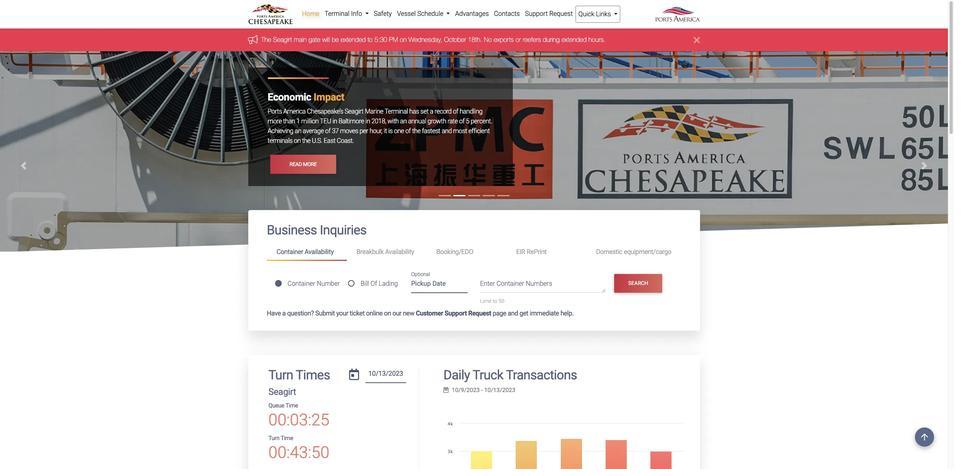 Task type: describe. For each thing, give the bounding box(es) containing it.
container number
[[288, 280, 340, 287]]

container availability link
[[267, 245, 347, 261]]

main
[[294, 36, 307, 43]]

pm
[[389, 36, 398, 43]]

limit
[[480, 298, 492, 304]]

number
[[317, 280, 340, 287]]

domestic equipment/cargo
[[596, 248, 672, 256]]

safety
[[374, 10, 392, 18]]

vessel schedule
[[397, 10, 445, 18]]

and inside "ports america chesapeake's seagirt marine terminal has set a record of handling more than 1 million teu in baltimore in 2018,                         with an annual growth rate of 5 percent. achieving an average of 37 moves per hour, it is one of the fastest and most efficient terminals on the u.s. east coast."
[[442, 127, 452, 135]]

0 vertical spatial support
[[525, 10, 548, 18]]

safety link
[[371, 6, 395, 22]]

coast.
[[337, 137, 354, 145]]

turn for turn times
[[269, 367, 293, 383]]

on inside "ports america chesapeake's seagirt marine terminal has set a record of handling more than 1 million teu in baltimore in 2018,                         with an annual growth rate of 5 percent. achieving an average of 37 moves per hour, it is one of the fastest and most efficient terminals on the u.s. east coast."
[[294, 137, 301, 145]]

quick
[[579, 10, 595, 18]]

of left 5
[[459, 117, 465, 125]]

a inside "ports america chesapeake's seagirt marine terminal has set a record of handling more than 1 million teu in baltimore in 2018,                         with an annual growth rate of 5 percent. achieving an average of 37 moves per hour, it is one of the fastest and most efficient terminals on the u.s. east coast."
[[430, 108, 433, 115]]

equipment/cargo
[[624, 248, 672, 256]]

our
[[393, 309, 402, 317]]

support request link
[[523, 6, 576, 22]]

impact
[[314, 91, 345, 103]]

terminal info link
[[322, 6, 371, 22]]

container availability
[[277, 248, 334, 256]]

close image
[[694, 35, 700, 45]]

breakbulk availability
[[357, 248, 414, 256]]

average
[[303, 127, 324, 135]]

booking/edo link
[[427, 245, 507, 260]]

online
[[366, 309, 383, 317]]

lading
[[379, 280, 398, 287]]

terminal inside "ports america chesapeake's seagirt marine terminal has set a record of handling more than 1 million teu in baltimore in 2018,                         with an annual growth rate of 5 percent. achieving an average of 37 moves per hour, it is one of the fastest and most efficient terminals on the u.s. east coast."
[[385, 108, 408, 115]]

50
[[499, 298, 504, 304]]

it
[[384, 127, 387, 135]]

chesapeake's
[[307, 108, 343, 115]]

set
[[421, 108, 429, 115]]

ports
[[268, 108, 282, 115]]

one
[[394, 127, 404, 135]]

teu
[[320, 117, 331, 125]]

terminal info
[[325, 10, 364, 18]]

gate
[[309, 36, 320, 43]]

immediate
[[530, 309, 559, 317]]

1 horizontal spatial to
[[493, 298, 497, 304]]

info
[[351, 10, 362, 18]]

10/9/2023 - 10/13/2023
[[452, 387, 516, 394]]

u.s.
[[312, 137, 322, 145]]

efficient
[[469, 127, 490, 135]]

more
[[303, 161, 317, 167]]

and inside main content
[[508, 309, 518, 317]]

business inquiries
[[267, 222, 367, 238]]

marine
[[365, 108, 384, 115]]

of up rate
[[453, 108, 459, 115]]

00:43:50
[[269, 443, 330, 462]]

page
[[493, 309, 507, 317]]

percent.
[[471, 117, 492, 125]]

enter container numbers
[[480, 280, 552, 288]]

vessel schedule link
[[395, 6, 453, 22]]

calendar day image
[[349, 369, 359, 380]]

exports
[[494, 36, 514, 43]]

1 in from the left
[[333, 117, 337, 125]]

availability for container availability
[[305, 248, 334, 256]]

links
[[596, 10, 611, 18]]

help.
[[561, 309, 574, 317]]

request inside main content
[[468, 309, 491, 317]]

most
[[453, 127, 467, 135]]

-
[[481, 387, 483, 394]]

contacts link
[[492, 6, 523, 22]]

of right one
[[406, 127, 411, 135]]

1 horizontal spatial request
[[550, 10, 573, 18]]

advantages
[[455, 10, 489, 18]]

truck
[[473, 367, 503, 383]]

availability for breakbulk availability
[[385, 248, 414, 256]]

2018,
[[372, 117, 386, 125]]

quick links
[[579, 10, 613, 18]]

of
[[371, 280, 377, 287]]

queue time 00:03:25
[[269, 402, 330, 430]]

wednesday,
[[409, 36, 442, 43]]

0 horizontal spatial terminal
[[325, 10, 350, 18]]

of left 37
[[325, 127, 331, 135]]

growth
[[428, 117, 446, 125]]

moves
[[340, 127, 358, 135]]

calendar week image
[[444, 387, 449, 393]]

reprint
[[527, 248, 547, 256]]

search button
[[614, 274, 662, 293]]

america
[[283, 108, 306, 115]]

schedule
[[417, 10, 444, 18]]

queue
[[269, 402, 284, 409]]

bullhorn image
[[248, 35, 261, 44]]

optional
[[411, 271, 430, 277]]

customer
[[416, 309, 443, 317]]

seagirt inside main content
[[269, 386, 296, 397]]

read more
[[290, 161, 317, 167]]



Task type: locate. For each thing, give the bounding box(es) containing it.
time for 00:43:50
[[281, 435, 293, 442]]

on right pm
[[400, 36, 407, 43]]

submit
[[315, 309, 335, 317]]

inquiries
[[320, 222, 367, 238]]

1 vertical spatial on
[[294, 137, 301, 145]]

2 availability from the left
[[385, 248, 414, 256]]

0 vertical spatial to
[[368, 36, 373, 43]]

0 vertical spatial and
[[442, 127, 452, 135]]

transactions
[[506, 367, 577, 383]]

0 horizontal spatial support
[[445, 309, 467, 317]]

seagirt right the
[[273, 36, 292, 43]]

1 horizontal spatial availability
[[385, 248, 414, 256]]

in right teu
[[333, 117, 337, 125]]

0 vertical spatial terminal
[[325, 10, 350, 18]]

a
[[430, 108, 433, 115], [282, 309, 286, 317]]

enter
[[480, 280, 495, 288]]

0 vertical spatial seagirt
[[273, 36, 292, 43]]

0 vertical spatial an
[[400, 117, 407, 125]]

on inside alert
[[400, 36, 407, 43]]

to left 5:30
[[368, 36, 373, 43]]

0 vertical spatial on
[[400, 36, 407, 43]]

fastest
[[422, 127, 440, 135]]

in
[[333, 117, 337, 125], [366, 117, 370, 125]]

availability right breakbulk
[[385, 248, 414, 256]]

an down 1
[[295, 127, 302, 135]]

seagirt inside "ports america chesapeake's seagirt marine terminal has set a record of handling more than 1 million teu in baltimore in 2018,                         with an annual growth rate of 5 percent. achieving an average of 37 moves per hour, it is one of the fastest and most efficient terminals on the u.s. east coast."
[[345, 108, 364, 115]]

1 horizontal spatial support
[[525, 10, 548, 18]]

seagirt
[[273, 36, 292, 43], [345, 108, 364, 115], [269, 386, 296, 397]]

eir reprint link
[[507, 245, 587, 260]]

37
[[332, 127, 339, 135]]

million
[[301, 117, 319, 125]]

new
[[403, 309, 415, 317]]

the seagirt main gate will be extended to 5:30 pm on wednesday, october 18th.  no exports or reefers during extended hours. alert
[[0, 29, 948, 51]]

to left 50
[[493, 298, 497, 304]]

0 horizontal spatial in
[[333, 117, 337, 125]]

1 horizontal spatial an
[[400, 117, 407, 125]]

per
[[360, 127, 368, 135]]

1 vertical spatial an
[[295, 127, 302, 135]]

2 extended from the left
[[562, 36, 587, 43]]

of
[[453, 108, 459, 115], [459, 117, 465, 125], [325, 127, 331, 135], [406, 127, 411, 135]]

terminal
[[325, 10, 350, 18], [385, 108, 408, 115]]

than
[[283, 117, 295, 125]]

1 vertical spatial to
[[493, 298, 497, 304]]

1 horizontal spatial on
[[384, 309, 391, 317]]

with
[[388, 117, 399, 125]]

1 vertical spatial turn
[[269, 435, 280, 442]]

ticket
[[350, 309, 365, 317]]

business
[[267, 222, 317, 238]]

extended right be
[[341, 36, 366, 43]]

turn for turn time 00:43:50
[[269, 435, 280, 442]]

in up per
[[366, 117, 370, 125]]

request
[[550, 10, 573, 18], [468, 309, 491, 317]]

availability down business inquiries
[[305, 248, 334, 256]]

0 horizontal spatial extended
[[341, 36, 366, 43]]

to inside the seagirt main gate will be extended to 5:30 pm on wednesday, october 18th.  no exports or reefers during extended hours. alert
[[368, 36, 373, 43]]

main content
[[242, 210, 706, 469]]

request down limit
[[468, 309, 491, 317]]

october
[[444, 36, 466, 43]]

breakbulk
[[357, 248, 384, 256]]

2 in from the left
[[366, 117, 370, 125]]

a inside main content
[[282, 309, 286, 317]]

1 vertical spatial a
[[282, 309, 286, 317]]

is
[[388, 127, 393, 135]]

1 horizontal spatial in
[[366, 117, 370, 125]]

terminal left info
[[325, 10, 350, 18]]

0 horizontal spatial an
[[295, 127, 302, 135]]

1 vertical spatial terminal
[[385, 108, 408, 115]]

advantages link
[[453, 6, 492, 22]]

2 horizontal spatial on
[[400, 36, 407, 43]]

1 vertical spatial and
[[508, 309, 518, 317]]

0 vertical spatial turn
[[269, 367, 293, 383]]

request left quick
[[550, 10, 573, 18]]

10/13/2023
[[484, 387, 516, 394]]

economic impact
[[268, 91, 345, 103]]

0 horizontal spatial and
[[442, 127, 452, 135]]

1 vertical spatial the
[[302, 137, 311, 145]]

seagirt up baltimore
[[345, 108, 364, 115]]

container down business
[[277, 248, 303, 256]]

customer support request link
[[416, 309, 491, 317]]

container up 50
[[497, 280, 524, 288]]

main content containing 00:03:25
[[242, 210, 706, 469]]

on left our
[[384, 309, 391, 317]]

Enter Container Numbers text field
[[480, 279, 606, 293]]

1 vertical spatial support
[[445, 309, 467, 317]]

read more link
[[270, 155, 336, 174]]

0 vertical spatial request
[[550, 10, 573, 18]]

the left u.s.
[[302, 137, 311, 145]]

a right have
[[282, 309, 286, 317]]

turn time 00:43:50
[[269, 435, 330, 462]]

will
[[322, 36, 330, 43]]

turn up queue
[[269, 367, 293, 383]]

turn times
[[269, 367, 330, 383]]

0 horizontal spatial availability
[[305, 248, 334, 256]]

search
[[628, 280, 648, 286]]

1 vertical spatial time
[[281, 435, 293, 442]]

reefers
[[523, 36, 541, 43]]

container for container availability
[[277, 248, 303, 256]]

get
[[520, 309, 528, 317]]

00:03:25
[[269, 410, 330, 430]]

0 horizontal spatial to
[[368, 36, 373, 43]]

achieving
[[268, 127, 293, 135]]

on
[[400, 36, 407, 43], [294, 137, 301, 145], [384, 309, 391, 317]]

east
[[324, 137, 336, 145]]

handling
[[460, 108, 483, 115]]

0 horizontal spatial a
[[282, 309, 286, 317]]

1 turn from the top
[[269, 367, 293, 383]]

quick links link
[[576, 6, 621, 23]]

contacts
[[494, 10, 520, 18]]

ports america chesapeake's seagirt marine terminal has set a record of handling more than 1 million teu in baltimore in 2018,                         with an annual growth rate of 5 percent. achieving an average of 37 moves per hour, it is one of the fastest and most efficient terminals on the u.s. east coast.
[[268, 108, 492, 145]]

on right terminals at the left top of page
[[294, 137, 301, 145]]

extended right during
[[562, 36, 587, 43]]

the down annual
[[412, 127, 421, 135]]

0 vertical spatial time
[[286, 402, 298, 409]]

your
[[336, 309, 348, 317]]

time for 00:03:25
[[286, 402, 298, 409]]

baltimore
[[339, 117, 364, 125]]

rate
[[448, 117, 458, 125]]

support inside main content
[[445, 309, 467, 317]]

1 horizontal spatial the
[[412, 127, 421, 135]]

0 horizontal spatial the
[[302, 137, 311, 145]]

container left number
[[288, 280, 315, 287]]

support right customer
[[445, 309, 467, 317]]

time inside the queue time 00:03:25
[[286, 402, 298, 409]]

more
[[268, 117, 282, 125]]

to
[[368, 36, 373, 43], [493, 298, 497, 304]]

and down rate
[[442, 127, 452, 135]]

booking/edo
[[436, 248, 473, 256]]

time right queue
[[286, 402, 298, 409]]

go to top image
[[915, 428, 934, 447]]

domestic equipment/cargo link
[[587, 245, 681, 260]]

seagirt up queue
[[269, 386, 296, 397]]

hour,
[[370, 127, 383, 135]]

numbers
[[526, 280, 552, 288]]

5
[[466, 117, 470, 125]]

1 extended from the left
[[341, 36, 366, 43]]

support up reefers
[[525, 10, 548, 18]]

daily
[[444, 367, 470, 383]]

1 horizontal spatial and
[[508, 309, 518, 317]]

a right set
[[430, 108, 433, 115]]

or
[[516, 36, 521, 43]]

1 vertical spatial seagirt
[[345, 108, 364, 115]]

1 horizontal spatial a
[[430, 108, 433, 115]]

vessel
[[397, 10, 416, 18]]

2 vertical spatial seagirt
[[269, 386, 296, 397]]

1 horizontal spatial terminal
[[385, 108, 408, 115]]

0 vertical spatial a
[[430, 108, 433, 115]]

2 vertical spatial on
[[384, 309, 391, 317]]

and left get
[[508, 309, 518, 317]]

None text field
[[366, 367, 406, 383]]

0 horizontal spatial request
[[468, 309, 491, 317]]

economic engine image
[[0, 51, 948, 461]]

1 availability from the left
[[305, 248, 334, 256]]

18th.
[[468, 36, 482, 43]]

bill
[[361, 280, 369, 287]]

turn inside turn time 00:43:50
[[269, 435, 280, 442]]

0 vertical spatial the
[[412, 127, 421, 135]]

turn
[[269, 367, 293, 383], [269, 435, 280, 442]]

limit to 50
[[480, 298, 504, 304]]

1 vertical spatial request
[[468, 309, 491, 317]]

1 horizontal spatial extended
[[562, 36, 587, 43]]

Optional text field
[[411, 277, 468, 293]]

5:30
[[375, 36, 387, 43]]

terminal up 'with'
[[385, 108, 408, 115]]

container for container number
[[288, 280, 315, 287]]

time up 00:43:50
[[281, 435, 293, 442]]

support request
[[525, 10, 573, 18]]

2 turn from the top
[[269, 435, 280, 442]]

1
[[297, 117, 300, 125]]

annual
[[408, 117, 426, 125]]

home
[[302, 10, 319, 18]]

time inside turn time 00:43:50
[[281, 435, 293, 442]]

seagirt inside alert
[[273, 36, 292, 43]]

domestic
[[596, 248, 623, 256]]

10/9/2023
[[452, 387, 480, 394]]

turn up 00:43:50
[[269, 435, 280, 442]]

home link
[[299, 6, 322, 22]]

an right 'with'
[[400, 117, 407, 125]]

0 horizontal spatial on
[[294, 137, 301, 145]]



Task type: vqa. For each thing, say whether or not it's contained in the screenshot.
Read More Link
yes



